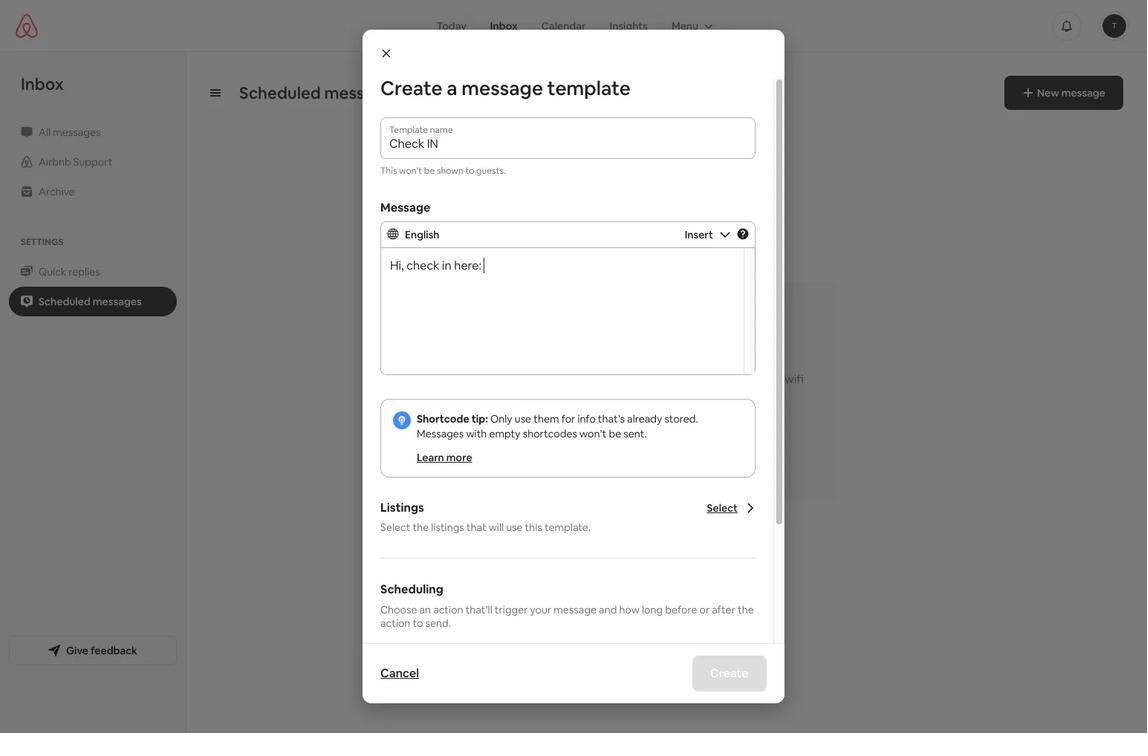 Task type: vqa. For each thing, say whether or not it's contained in the screenshot.
the leftmost and
yes



Task type: locate. For each thing, give the bounding box(es) containing it.
action
[[433, 603, 463, 617], [381, 617, 411, 630]]

0 horizontal spatial to
[[413, 617, 423, 630]]

scheduled messages
[[239, 82, 401, 103], [39, 295, 142, 308]]

in
[[442, 258, 452, 273], [703, 372, 713, 387]]

0 vertical spatial template
[[547, 76, 631, 101]]

use right only
[[515, 412, 531, 426]]

learn
[[417, 451, 444, 465]]

1 vertical spatial use
[[506, 521, 523, 534]]

or
[[700, 603, 710, 617]]

check-
[[666, 372, 703, 387]]

create
[[381, 76, 443, 101], [536, 422, 569, 436], [711, 666, 749, 681]]

scheduled
[[239, 82, 321, 103], [39, 295, 91, 308]]

1 vertical spatial scheduled messages
[[39, 295, 142, 308]]

1 vertical spatial in
[[703, 372, 713, 387]]

and for more.
[[561, 386, 582, 402]]

in inside automatically send guests check-in instructions, wifi details, and more.
[[703, 372, 713, 387]]

2 vertical spatial create
[[711, 666, 749, 681]]

action right an
[[433, 603, 463, 617]]

won't down info
[[580, 427, 607, 441]]

quick
[[39, 265, 66, 279]]

be
[[424, 165, 435, 177], [609, 427, 622, 441]]

1 vertical spatial template
[[626, 422, 671, 436]]

only use them for info that's already stored. messages with empty shortcodes won't be sent.
[[417, 412, 698, 441]]

and up the "for"
[[561, 386, 582, 402]]

message
[[381, 200, 431, 216]]

send.
[[425, 617, 451, 630]]

message right the your
[[554, 603, 597, 617]]

them
[[534, 412, 559, 426]]

send
[[598, 372, 624, 387]]

0 horizontal spatial scheduled messages
[[39, 295, 142, 308]]

create a message template button
[[519, 414, 687, 444]]

None text field
[[389, 137, 747, 152]]

the right after
[[738, 603, 754, 617]]

messages for scheduled messages button
[[93, 295, 142, 308]]

0 vertical spatial won't
[[399, 165, 422, 177]]

message left sent.
[[580, 422, 623, 436]]

hi, check in here:
[[390, 258, 484, 273]]

that
[[467, 521, 487, 534]]

be left shown
[[424, 165, 435, 177]]

1 horizontal spatial to
[[466, 165, 474, 177]]

and inside scheduling choose an action that'll trigger your message and how long before or after the action to send.
[[599, 603, 617, 617]]

in left here:
[[442, 258, 452, 273]]

inbox
[[490, 19, 518, 32], [21, 74, 64, 94]]

won't right this
[[399, 165, 422, 177]]

template down calendar
[[547, 76, 631, 101]]

how
[[619, 603, 640, 617]]

and left how
[[599, 603, 617, 617]]

listings
[[431, 521, 464, 534]]

1 vertical spatial message
[[580, 422, 623, 436]]

message down inbox link
[[462, 76, 543, 101]]

use
[[515, 412, 531, 426], [506, 521, 523, 534]]

this won't be shown to guests.
[[381, 165, 506, 177]]

0 horizontal spatial a
[[447, 76, 458, 101]]

message
[[462, 76, 543, 101], [580, 422, 623, 436], [554, 603, 597, 617]]

a down today link
[[447, 76, 458, 101]]

template
[[547, 76, 631, 101], [626, 422, 671, 436]]

messages for all messages button
[[53, 126, 101, 139]]

be down that's
[[609, 427, 622, 441]]

message inside scheduling choose an action that'll trigger your message and how long before or after the action to send.
[[554, 603, 597, 617]]

inbox up all
[[21, 74, 64, 94]]

0 vertical spatial be
[[424, 165, 435, 177]]

and
[[561, 386, 582, 402], [599, 603, 617, 617]]

1 vertical spatial create
[[536, 422, 569, 436]]

shortcode
[[417, 412, 469, 426]]

1 vertical spatial inbox
[[21, 74, 64, 94]]

insights link
[[598, 12, 660, 40]]

create a message template inside button
[[536, 422, 671, 436]]

tip:
[[472, 412, 488, 426]]

1 vertical spatial messages
[[53, 126, 101, 139]]

1 vertical spatial create a message template
[[536, 422, 671, 436]]

1 horizontal spatial in
[[703, 372, 713, 387]]

shortcodes
[[523, 427, 577, 441]]

that's
[[598, 412, 625, 426]]

1 horizontal spatial a
[[572, 422, 577, 436]]

1 vertical spatial won't
[[580, 427, 607, 441]]

today link
[[425, 12, 478, 40]]

template right that's
[[626, 422, 671, 436]]

listings
[[381, 500, 424, 516]]

inbox link
[[478, 12, 530, 40]]

airbnb support
[[39, 155, 113, 169]]

shortcode tip:
[[417, 412, 488, 426]]

use right will
[[506, 521, 523, 534]]

1 vertical spatial to
[[413, 617, 423, 630]]

this
[[381, 165, 397, 177]]

0 horizontal spatial be
[[424, 165, 435, 177]]

0 vertical spatial and
[[561, 386, 582, 402]]

0 vertical spatial messages
[[324, 82, 401, 103]]

0 horizontal spatial won't
[[399, 165, 422, 177]]

2 vertical spatial messages
[[93, 295, 142, 308]]

won't
[[399, 165, 422, 177], [580, 427, 607, 441]]

create a message template dialog
[[363, 30, 785, 734]]

a inside button
[[572, 422, 577, 436]]

inbox right today link
[[490, 19, 518, 32]]

before
[[665, 603, 697, 617]]

0 vertical spatial a
[[447, 76, 458, 101]]

1 vertical spatial the
[[738, 603, 754, 617]]

1 vertical spatial be
[[609, 427, 622, 441]]

0 vertical spatial scheduled
[[239, 82, 321, 103]]

0 horizontal spatial and
[[561, 386, 582, 402]]

automatically
[[519, 372, 595, 387]]

0 horizontal spatial action
[[381, 617, 411, 630]]

create a message template down inbox link
[[381, 76, 631, 101]]

0 vertical spatial scheduled messages
[[239, 82, 401, 103]]

1 vertical spatial scheduled
[[39, 295, 91, 308]]

guests.
[[476, 165, 506, 177]]

0 vertical spatial in
[[442, 258, 452, 273]]

template.
[[545, 521, 591, 534]]

more
[[446, 451, 472, 465]]

in left "instructions,"
[[703, 372, 713, 387]]

0 vertical spatial the
[[413, 521, 429, 534]]

1 vertical spatial a
[[572, 422, 577, 436]]

action left an
[[381, 617, 411, 630]]

insert button
[[679, 228, 731, 242]]

0 vertical spatial create a message template
[[381, 76, 631, 101]]

details,
[[519, 386, 558, 402]]

and inside automatically send guests check-in instructions, wifi details, and more.
[[561, 386, 582, 402]]

1 horizontal spatial and
[[599, 603, 617, 617]]

0 vertical spatial use
[[515, 412, 531, 426]]

1 vertical spatial and
[[599, 603, 617, 617]]

group
[[660, 12, 723, 40]]

create a message template
[[381, 76, 631, 101], [536, 422, 671, 436]]

0 vertical spatial create
[[381, 76, 443, 101]]

1 horizontal spatial the
[[738, 603, 754, 617]]

won't inside only use them for info that's already stored. messages with empty shortcodes won't be sent.
[[580, 427, 607, 441]]

learn more link
[[417, 451, 472, 465]]

0 horizontal spatial scheduled
[[39, 295, 91, 308]]

more.
[[584, 386, 616, 402]]

the right select
[[413, 521, 429, 534]]

1 horizontal spatial be
[[609, 427, 622, 441]]

0 horizontal spatial in
[[442, 258, 452, 273]]

0 horizontal spatial inbox
[[21, 74, 64, 94]]

use inside only use them for info that's already stored. messages with empty shortcodes won't be sent.
[[515, 412, 531, 426]]

scheduled messages inside button
[[39, 295, 142, 308]]

message inside create a message template button
[[580, 422, 623, 436]]

the
[[413, 521, 429, 534], [738, 603, 754, 617]]

2 vertical spatial message
[[554, 603, 597, 617]]

create a message template down more.
[[536, 422, 671, 436]]

to
[[466, 165, 474, 177], [413, 617, 423, 630]]

check
[[407, 258, 440, 273]]

scheduling choose an action that'll trigger your message and how long before or after the action to send.
[[381, 582, 754, 630]]

in inside text field
[[442, 258, 452, 273]]

1 horizontal spatial inbox
[[490, 19, 518, 32]]

none text field inside create a message template dialog
[[389, 137, 747, 152]]

replies
[[69, 265, 100, 279]]

2 horizontal spatial create
[[711, 666, 749, 681]]

0 vertical spatial inbox
[[490, 19, 518, 32]]

a left info
[[572, 422, 577, 436]]

1 horizontal spatial won't
[[580, 427, 607, 441]]

to right shown
[[466, 165, 474, 177]]

already
[[627, 412, 662, 426]]

quick replies button
[[9, 257, 177, 287]]

to left send.
[[413, 617, 423, 630]]



Task type: describe. For each thing, give the bounding box(es) containing it.
select the listings that will use this template.
[[381, 521, 591, 534]]

settings
[[21, 236, 63, 248]]

hi,
[[390, 258, 404, 273]]

be inside only use them for info that's already stored. messages with empty shortcodes won't be sent.
[[609, 427, 622, 441]]

1 horizontal spatial create
[[536, 422, 569, 436]]

calendar link
[[530, 12, 598, 40]]

empty
[[489, 427, 521, 441]]

calendar
[[542, 19, 586, 32]]

inbox inside inbox link
[[490, 19, 518, 32]]

your
[[530, 603, 552, 617]]

feedback
[[91, 644, 137, 657]]

that'll
[[466, 603, 493, 617]]

english
[[405, 228, 440, 242]]

0 horizontal spatial create
[[381, 76, 443, 101]]

template inside button
[[626, 422, 671, 436]]

shown
[[437, 165, 464, 177]]

cancel button
[[373, 659, 427, 689]]

support
[[73, 155, 113, 169]]

all
[[39, 126, 51, 139]]

create a message template inside dialog
[[381, 76, 631, 101]]

scheduled messages button
[[9, 287, 177, 317]]

cancel
[[381, 666, 419, 681]]

with
[[466, 427, 487, 441]]

to inside scheduling choose an action that'll trigger your message and how long before or after the action to send.
[[413, 617, 423, 630]]

a inside dialog
[[447, 76, 458, 101]]

today
[[437, 19, 467, 32]]

0 vertical spatial to
[[466, 165, 474, 177]]

instructions,
[[715, 372, 782, 387]]

archive
[[39, 185, 75, 198]]

messages
[[417, 427, 464, 441]]

the inside scheduling choose an action that'll trigger your message and how long before or after the action to send.
[[738, 603, 754, 617]]

here:
[[454, 258, 482, 273]]

0 horizontal spatial the
[[413, 521, 429, 534]]

airbnb support button
[[9, 147, 177, 177]]

1 horizontal spatial action
[[433, 603, 463, 617]]

long
[[642, 603, 663, 617]]

1 horizontal spatial scheduled
[[239, 82, 321, 103]]

airbnb
[[39, 155, 71, 169]]

after
[[712, 603, 736, 617]]

and for how
[[599, 603, 617, 617]]

info
[[578, 412, 596, 426]]

guests
[[627, 372, 663, 387]]

english button
[[387, 228, 679, 242]]

select
[[381, 521, 411, 534]]

quick replies
[[39, 265, 100, 279]]

1 horizontal spatial scheduled messages
[[239, 82, 401, 103]]

sent.
[[624, 427, 647, 441]]

create button
[[693, 656, 767, 692]]

for
[[562, 412, 575, 426]]

scheduled inside scheduled messages button
[[39, 295, 91, 308]]

Rich text editor text field
[[381, 248, 755, 375]]

trigger
[[495, 603, 528, 617]]

an
[[420, 603, 431, 617]]

insert
[[685, 228, 713, 242]]

learn more
[[417, 451, 472, 465]]

archive button
[[9, 177, 177, 207]]

give
[[66, 644, 88, 657]]

scheduling
[[381, 582, 444, 598]]

template inside dialog
[[547, 76, 631, 101]]

give feedback
[[66, 644, 137, 657]]

give feedback button
[[9, 636, 177, 666]]

0 vertical spatial message
[[462, 76, 543, 101]]

choose
[[381, 603, 417, 617]]

only
[[491, 412, 513, 426]]

automatically send guests check-in instructions, wifi details, and more.
[[519, 372, 804, 402]]

this
[[525, 521, 542, 534]]

all messages
[[39, 126, 101, 139]]

wifi
[[785, 372, 804, 387]]

insights
[[610, 19, 648, 32]]

stored.
[[665, 412, 698, 426]]

will
[[489, 521, 504, 534]]

all messages button
[[9, 117, 177, 147]]



